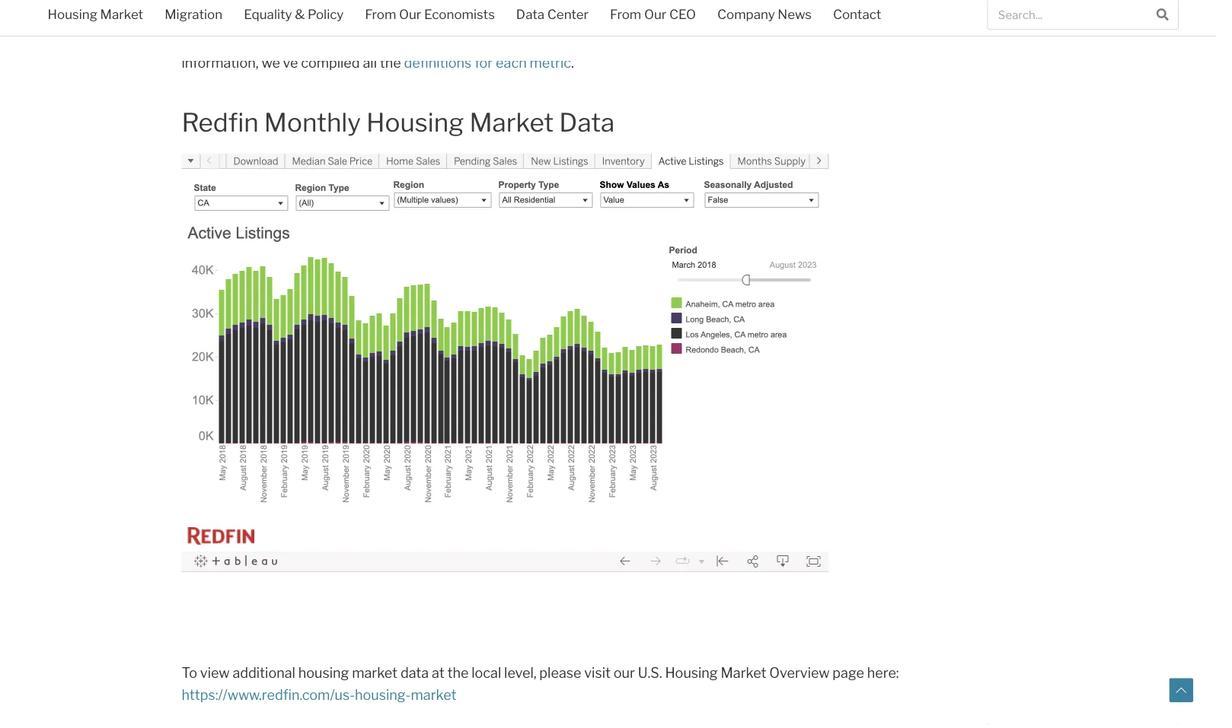 Task type: locate. For each thing, give the bounding box(es) containing it.
our down the
[[644, 6, 667, 22]]

u.s.
[[638, 665, 662, 682]]

by
[[803, 0, 818, 5], [964, 0, 979, 5]]

you
[[707, 32, 731, 49]]

1 vertical spatial .
[[571, 54, 574, 71]]

1 horizontal spatial housing
[[366, 107, 464, 138]]

from our economists link
[[354, 0, 506, 32]]

from down as
[[365, 6, 396, 22]]

market down at
[[411, 687, 457, 704]]

monthly
[[264, 107, 361, 138]]

1 horizontal spatial and
[[937, 0, 961, 5]]

there
[[698, 10, 732, 27]]

either
[[396, 0, 434, 5]]

1 vertical spatial here
[[923, 32, 952, 49]]

market
[[100, 6, 143, 22], [469, 107, 554, 138], [721, 665, 767, 682]]

and right area
[[937, 0, 961, 5]]

compiled
[[301, 54, 360, 71]]

1 from from the left
[[365, 6, 396, 22]]

2 by from the left
[[964, 0, 979, 5]]

. down viewed
[[571, 54, 574, 71]]

the
[[641, 0, 666, 5]]

0 vertical spatial and
[[937, 0, 961, 5]]

here
[[232, 0, 261, 5], [923, 32, 952, 49]]

1 our from the left
[[399, 6, 421, 22]]

please up all
[[340, 32, 382, 49]]

viewed
[[554, 10, 599, 27]]

this
[[217, 10, 241, 27]]

from
[[365, 6, 396, 22], [610, 6, 642, 22]]

local up the ceo
[[669, 0, 698, 5]]

about down metropolitan
[[846, 10, 884, 27]]

grouped
[[746, 0, 800, 5]]

1 horizontal spatial about
[[846, 10, 884, 27]]

4
[[502, 0, 510, 5]]

visit
[[584, 665, 611, 682]]

or
[[513, 0, 527, 5], [942, 10, 956, 27], [569, 32, 583, 49]]

local inside to view additional housing market data at the local level, please visit our u.s. housing market overview page here: https://www.redfin.com/us-housing-market
[[472, 665, 501, 682]]

for
[[475, 54, 493, 71]]

0 horizontal spatial housing
[[48, 6, 97, 22]]

please
[[340, 32, 382, 49], [540, 665, 581, 682]]

please left visit
[[540, 665, 581, 682]]

0 horizontal spatial about
[[182, 32, 219, 49]]

and
[[937, 0, 961, 5], [462, 10, 486, 27]]

. inside . for more information, we've compiled all the
[[952, 32, 955, 49]]

questions
[[959, 10, 1021, 27]]

county.
[[982, 0, 1028, 5]]

0 vertical spatial market
[[100, 6, 143, 22]]

market inside "link"
[[100, 6, 143, 22]]

redfin monthly housing market data
[[182, 107, 615, 138]]

all left of
[[182, 10, 198, 27]]

0 vertical spatial .
[[952, 32, 955, 49]]

0 vertical spatial local
[[669, 0, 698, 5]]

data center
[[516, 6, 589, 22]]

or down viewed
[[569, 32, 583, 49]]

and down rolling
[[462, 10, 486, 27]]

1 horizontal spatial from
[[610, 6, 642, 22]]

0 horizontal spatial local
[[472, 665, 501, 682]]

1 horizontal spatial is
[[275, 10, 285, 27]]

0 vertical spatial all
[[182, 0, 198, 5]]

. left for
[[952, 32, 955, 49]]

overview
[[770, 665, 830, 682]]

the right at
[[447, 665, 469, 682]]

our inside "link"
[[399, 6, 421, 22]]

the inside . for more information, we've compiled all the
[[380, 54, 401, 71]]

migration
[[165, 6, 223, 22]]

metric down this
[[222, 32, 263, 49]]

Search... search field
[[988, 0, 1148, 29]]

housing market
[[48, 6, 143, 22]]

None search field
[[987, 0, 1179, 30]]

from down window.
[[610, 6, 642, 22]]

here left for
[[923, 32, 952, 49]]

1 horizontal spatial or
[[569, 32, 583, 49]]

1,
[[489, 0, 499, 5]]

the
[[887, 10, 908, 27], [825, 32, 846, 49], [380, 54, 401, 71], [447, 665, 469, 682]]

1 horizontal spatial data
[[559, 107, 615, 138]]

housing
[[48, 6, 97, 22], [366, 107, 464, 138], [665, 665, 718, 682]]

0 horizontal spatial here
[[232, 0, 261, 5]]

level,
[[504, 665, 537, 682]]

from inside "from our economists" "link"
[[365, 6, 396, 22]]

1 horizontal spatial here
[[923, 32, 952, 49]]

1 vertical spatial about
[[182, 32, 219, 49]]

1 vertical spatial market
[[469, 107, 554, 138]]

data down 12-
[[516, 6, 545, 22]]

1 horizontal spatial local
[[669, 0, 698, 5]]

2 vertical spatial housing
[[665, 665, 718, 682]]

area
[[906, 0, 934, 5]]

or right 4
[[513, 0, 527, 5]]

2 from from the left
[[610, 6, 642, 22]]

is
[[264, 0, 275, 5], [733, 0, 743, 5], [275, 10, 285, 27]]

data
[[201, 0, 229, 5], [701, 0, 730, 5], [244, 10, 272, 27], [911, 10, 939, 27], [401, 665, 429, 682]]

0 horizontal spatial market
[[100, 6, 143, 22]]

is up company
[[733, 0, 743, 5]]

here up this
[[232, 0, 261, 5]]

by up concerns
[[803, 0, 818, 5]]

0 horizontal spatial from
[[365, 6, 396, 22]]

metric right each
[[530, 54, 571, 71]]

market left migration
[[100, 6, 143, 22]]

contact link
[[823, 0, 892, 32]]

by up the questions
[[964, 0, 979, 5]]

housing inside housing market "link"
[[48, 6, 97, 22]]

1 vertical spatial please
[[540, 665, 581, 682]]

from for from our ceo
[[610, 6, 642, 22]]

1 horizontal spatial by
[[964, 0, 979, 5]]

0 horizontal spatial data
[[516, 6, 545, 22]]

2 horizontal spatial is
[[733, 0, 743, 5]]

0 horizontal spatial by
[[803, 0, 818, 5]]

0 horizontal spatial and
[[462, 10, 486, 27]]

from our economists
[[365, 6, 495, 22]]

data down . for more information, we've compiled all the
[[559, 107, 615, 138]]

or up here link
[[942, 10, 956, 27]]

2 vertical spatial market
[[721, 665, 767, 682]]

.
[[952, 32, 955, 49], [571, 54, 574, 71]]

local left level,
[[472, 665, 501, 682]]

0 horizontal spatial please
[[340, 32, 382, 49]]

is left '&'
[[275, 10, 285, 27]]

1 vertical spatial local
[[472, 665, 501, 682]]

company news link
[[707, 0, 823, 32]]

window.
[[587, 0, 638, 5]]

about down of
[[182, 32, 219, 49]]

0 vertical spatial market
[[352, 665, 398, 682]]

redfin
[[182, 107, 259, 138]]

0 vertical spatial data
[[516, 6, 545, 22]]

from inside from our ceo link
[[610, 6, 642, 22]]

please inside to view additional housing market data at the local level, please visit our u.s. housing market overview page here: https://www.redfin.com/us-housing-market
[[540, 665, 581, 682]]

1 vertical spatial data
[[559, 107, 615, 138]]

contact
[[833, 6, 881, 22]]

data center link
[[506, 0, 600, 32]]

as
[[378, 0, 393, 5]]

1 vertical spatial housing
[[366, 107, 464, 138]]

2 horizontal spatial housing
[[665, 665, 718, 682]]

from our ceo
[[610, 6, 696, 22]]

migration link
[[154, 0, 233, 32]]

0 vertical spatial please
[[340, 32, 382, 49]]

data left at
[[401, 665, 429, 682]]

1 horizontal spatial market
[[469, 107, 554, 138]]

0 horizontal spatial metric
[[222, 32, 263, 49]]

1 horizontal spatial our
[[644, 6, 667, 22]]

the right all
[[380, 54, 401, 71]]

local
[[669, 0, 698, 5], [472, 665, 501, 682]]

0 vertical spatial metric
[[222, 32, 263, 49]]

0 vertical spatial about
[[846, 10, 884, 27]]

market
[[352, 665, 398, 682], [411, 687, 457, 704]]

data inside to view additional housing market data at the local level, please visit our u.s. housing market overview page here: https://www.redfin.com/us-housing-market
[[401, 665, 429, 682]]

economists
[[424, 6, 495, 22]]

0 horizontal spatial our
[[399, 6, 421, 22]]

0 vertical spatial here
[[232, 0, 261, 5]]

data
[[516, 6, 545, 22], [559, 107, 615, 138]]

a
[[437, 0, 444, 5]]

2 our from the left
[[644, 6, 667, 22]]

all up migration
[[182, 0, 198, 5]]

1 by from the left
[[803, 0, 818, 5]]

the up dataset
[[887, 10, 908, 27]]

0 vertical spatial housing
[[48, 6, 97, 22]]

download
[[759, 32, 822, 49]]

1 vertical spatial all
[[182, 10, 198, 27]]

our
[[399, 6, 421, 22], [644, 6, 667, 22]]

be
[[535, 10, 551, 27]]

market left overview in the right bottom of the page
[[721, 665, 767, 682]]

2 horizontal spatial market
[[721, 665, 767, 682]]

our down either
[[399, 6, 421, 22]]

information,
[[182, 54, 259, 71]]

1 horizontal spatial please
[[540, 665, 581, 682]]

we've
[[262, 54, 298, 71]]

are
[[735, 10, 756, 27]]

should
[[489, 10, 532, 27]]

1 vertical spatial market
[[411, 687, 457, 704]]

0 horizontal spatial or
[[513, 0, 527, 5]]

at
[[432, 665, 445, 682]]

market down each
[[469, 107, 554, 138]]

is up equality
[[264, 0, 275, 5]]

ceo
[[669, 6, 696, 22]]

2 horizontal spatial or
[[942, 10, 956, 27]]

market up housing-
[[352, 665, 398, 682]]

company
[[717, 6, 775, 22]]

1 horizontal spatial metric
[[530, 54, 571, 71]]

housing market link
[[37, 0, 154, 32]]

1 horizontal spatial .
[[952, 32, 955, 49]]

2 vertical spatial or
[[569, 32, 583, 49]]

equality & policy link
[[233, 0, 354, 32]]

our for ceo
[[644, 6, 667, 22]]



Task type: vqa. For each thing, say whether or not it's contained in the screenshot.
the rightmost 'local'
yes



Task type: describe. For each thing, give the bounding box(es) containing it.
housing inside to view additional housing market data at the local level, please visit our u.s. housing market overview page here: https://www.redfin.com/us-housing-market
[[665, 665, 718, 682]]

each
[[496, 54, 527, 71]]

1 all from the top
[[182, 0, 198, 5]]

market inside to view additional housing market data at the local level, please visit our u.s. housing market overview page here: https://www.redfin.com/us-housing-market
[[721, 665, 767, 682]]

center
[[547, 6, 589, 22]]

. for more information, we've compiled all the
[[182, 32, 1015, 71]]

please inside all data here is computed daily as either a rolling 1, 4 or 12-week window. the local data is grouped by metropolitan area and by county. all of this data is subject to revisions weekly and should be viewed with caution. if there are any concerns about the data or questions about metric definitions, please e-mail econdata@redfin.com or press@redfin.com. you can download the full dataset
[[340, 32, 382, 49]]

press@redfin.com.
[[586, 32, 704, 49]]

0 vertical spatial or
[[513, 0, 527, 5]]

data down area
[[911, 10, 939, 27]]

housing
[[298, 665, 349, 682]]

1 vertical spatial and
[[462, 10, 486, 27]]

definitions for each metric .
[[404, 54, 574, 71]]

news
[[778, 6, 812, 22]]

to
[[182, 665, 197, 682]]

to view additional housing market data at the local level, please visit our u.s. housing market overview page here: https://www.redfin.com/us-housing-market
[[182, 665, 899, 704]]

week
[[550, 0, 584, 5]]

page
[[833, 665, 864, 682]]

dataset
[[871, 32, 920, 49]]

housing-
[[355, 687, 411, 704]]

daily
[[346, 0, 375, 5]]

from for from our economists
[[365, 6, 396, 22]]

0 horizontal spatial market
[[352, 665, 398, 682]]

computed
[[278, 0, 343, 5]]

definitions,
[[266, 32, 337, 49]]

1 horizontal spatial market
[[411, 687, 457, 704]]

e-
[[384, 32, 398, 49]]

data right this
[[244, 10, 272, 27]]

the inside to view additional housing market data at the local level, please visit our u.s. housing market overview page here: https://www.redfin.com/us-housing-market
[[447, 665, 469, 682]]

data up of
[[201, 0, 229, 5]]

weekly
[[415, 10, 459, 27]]

the left full
[[825, 32, 846, 49]]

equality & policy
[[244, 6, 344, 22]]

metric inside all data here is computed daily as either a rolling 1, 4 or 12-week window. the local data is grouped by metropolitan area and by county. all of this data is subject to revisions weekly and should be viewed with caution. if there are any concerns about the data or questions about metric definitions, please e-mail econdata@redfin.com or press@redfin.com. you can download the full dataset
[[222, 32, 263, 49]]

here link
[[923, 32, 952, 49]]

our for economists
[[399, 6, 421, 22]]

concerns
[[784, 10, 844, 27]]

econdata@redfin.com
[[427, 32, 567, 49]]

all
[[363, 54, 377, 71]]

our
[[614, 665, 635, 682]]

subject
[[288, 10, 335, 27]]

1 vertical spatial metric
[[530, 54, 571, 71]]

company news
[[717, 6, 812, 22]]

data up the there
[[701, 0, 730, 5]]

0 horizontal spatial .
[[571, 54, 574, 71]]

2 all from the top
[[182, 10, 198, 27]]

local inside all data here is computed daily as either a rolling 1, 4 or 12-week window. the local data is grouped by metropolitan area and by county. all of this data is subject to revisions weekly and should be viewed with caution. if there are any concerns about the data or questions about metric definitions, please e-mail econdata@redfin.com or press@redfin.com. you can download the full dataset
[[669, 0, 698, 5]]

policy
[[308, 6, 344, 22]]

from our ceo link
[[600, 0, 707, 32]]

12-
[[530, 0, 550, 5]]

for
[[958, 32, 978, 49]]

1 vertical spatial or
[[942, 10, 956, 27]]

0 horizontal spatial is
[[264, 0, 275, 5]]

to
[[338, 10, 352, 27]]

caution.
[[633, 10, 683, 27]]

of
[[201, 10, 214, 27]]

https://www.redfin.com/us-housing-market link
[[182, 687, 457, 704]]

with
[[602, 10, 630, 27]]

here inside all data here is computed daily as either a rolling 1, 4 or 12-week window. the local data is grouped by metropolitan area and by county. all of this data is subject to revisions weekly and should be viewed with caution. if there are any concerns about the data or questions about metric definitions, please e-mail econdata@redfin.com or press@redfin.com. you can download the full dataset
[[232, 0, 261, 5]]

rolling
[[447, 0, 486, 5]]

equality
[[244, 6, 292, 22]]

if
[[686, 10, 695, 27]]

here:
[[867, 665, 899, 682]]

any
[[759, 10, 781, 27]]

view
[[200, 665, 230, 682]]

search image
[[1157, 8, 1169, 20]]

mail
[[398, 32, 424, 49]]

definitions for each metric link
[[404, 54, 571, 71]]

all data here is computed daily as either a rolling 1, 4 or 12-week window. the local data is grouped by metropolitan area and by county. all of this data is subject to revisions weekly and should be viewed with caution. if there are any concerns about the data or questions about metric definitions, please e-mail econdata@redfin.com or press@redfin.com. you can download the full dataset
[[182, 0, 1028, 49]]

revisions
[[355, 10, 412, 27]]

https://www.redfin.com/us-
[[182, 687, 355, 704]]

metropolitan
[[821, 0, 903, 5]]

&
[[295, 6, 305, 22]]

definitions
[[404, 54, 472, 71]]

can
[[733, 32, 756, 49]]

more
[[981, 32, 1015, 49]]

full
[[849, 32, 868, 49]]

additional
[[233, 665, 295, 682]]



